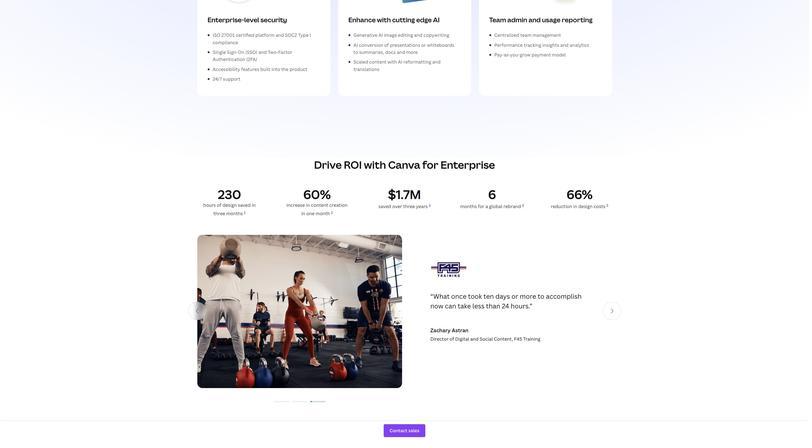 Task type: describe. For each thing, give the bounding box(es) containing it.
docs
[[386, 49, 396, 55]]

performance
[[495, 42, 523, 48]]

0 vertical spatial for
[[423, 158, 439, 172]]

content,
[[494, 337, 513, 343]]

factor
[[278, 49, 292, 55]]

and inside scaled content with ai reformatting and translations
[[433, 59, 441, 65]]

ai left the image
[[379, 32, 383, 38]]

creation
[[330, 202, 348, 208]]

content inside increase in content creation in one month
[[311, 202, 329, 208]]

once
[[452, 293, 467, 301]]

can
[[445, 302, 457, 311]]

translations
[[354, 66, 380, 72]]

presentations
[[390, 42, 421, 48]]

ten
[[484, 293, 494, 301]]

increase
[[287, 202, 305, 208]]

(sso)
[[246, 49, 258, 55]]

team
[[521, 32, 532, 38]]

usage
[[542, 16, 561, 24]]

ai conversion of presentations or whiteboards to summaries, docs and more
[[354, 42, 455, 55]]

hours
[[203, 202, 216, 208]]

three inside "$1.7m saved over three years 3"
[[404, 203, 415, 210]]

cutting
[[392, 16, 415, 24]]

you-
[[511, 52, 520, 58]]

f45 training image
[[431, 263, 467, 278]]

single
[[213, 49, 226, 55]]

platform
[[256, 32, 275, 38]]

"what once took ten days or more to accomplish now can take less than 24 hours."
[[431, 293, 582, 311]]

team admin and usage reporting
[[490, 16, 593, 24]]

i
[[310, 32, 311, 38]]

security
[[261, 16, 287, 24]]

in inside 66% reduction in design costs 5
[[574, 203, 578, 210]]

the
[[281, 66, 289, 72]]

accessibility
[[213, 66, 240, 72]]

admin
[[508, 16, 528, 24]]

months inside 6 months for a global rebrand 4
[[461, 203, 477, 210]]

with for ai
[[388, 59, 397, 65]]

and inside ai conversion of presentations or whiteboards to summaries, docs and more
[[397, 49, 405, 55]]

edge
[[417, 16, 432, 24]]

hours of design saved in three months
[[203, 202, 256, 217]]

1 link
[[244, 210, 246, 214]]

hours."
[[511, 302, 533, 311]]

whiteboards
[[427, 42, 455, 48]]

$1.7m
[[388, 186, 421, 203]]

scaled content with ai reformatting and translations
[[354, 59, 441, 72]]

single sign-on (sso) and two-factor authentication (2fa)
[[213, 49, 292, 63]]

enhance with cutting edge ai
[[349, 16, 440, 24]]

conversion
[[359, 42, 383, 48]]

ai inside ai conversion of presentations or whiteboards to summaries, docs and more
[[354, 42, 358, 48]]

zachary
[[431, 328, 451, 335]]

pay-
[[495, 52, 504, 58]]

features
[[241, 66, 260, 72]]

of inside "zachary astran director of digital and social content, f45 training"
[[450, 337, 455, 343]]

centralized team management
[[495, 32, 562, 38]]

image
[[384, 32, 397, 38]]

drive roi with canva for enterprise
[[314, 158, 495, 172]]

saved inside "$1.7m saved over three years 3"
[[379, 203, 392, 210]]

sign-
[[227, 49, 238, 55]]

$1.7m saved over three years 3
[[379, 186, 431, 210]]

canva
[[388, 158, 421, 172]]

saved inside "hours of design saved in three months"
[[238, 202, 251, 208]]

took
[[468, 293, 482, 301]]

of inside ai conversion of presentations or whiteboards to summaries, docs and more
[[385, 42, 389, 48]]

take
[[458, 302, 471, 311]]

certified
[[236, 32, 255, 38]]

carousel slide 2 image
[[292, 401, 308, 403]]

less
[[473, 302, 485, 311]]

2 link
[[331, 210, 333, 214]]

iso 27001 certified platform and soc2 type i compliance
[[213, 32, 311, 45]]

6
[[489, 186, 496, 203]]

one
[[307, 210, 315, 217]]

5
[[607, 203, 609, 207]]

0 vertical spatial with
[[377, 16, 391, 24]]

months inside "hours of design saved in three months"
[[226, 210, 243, 217]]

editing
[[398, 32, 413, 38]]

astran
[[452, 328, 469, 335]]

product
[[290, 66, 307, 72]]

ai inside scaled content with ai reformatting and translations
[[398, 59, 403, 65]]

reporting
[[562, 16, 593, 24]]

4
[[523, 203, 524, 207]]

grow
[[520, 52, 531, 58]]

more inside ai conversion of presentations or whiteboards to summaries, docs and more
[[407, 49, 418, 55]]

27001
[[222, 32, 235, 38]]

of inside "hours of design saved in three months"
[[217, 202, 222, 208]]



Task type: vqa. For each thing, say whether or not it's contained in the screenshot.


Task type: locate. For each thing, give the bounding box(es) containing it.
level
[[244, 16, 259, 24]]

2
[[331, 210, 333, 214]]

generative
[[354, 32, 378, 38]]

of left "digital" on the bottom
[[450, 337, 455, 343]]

into
[[272, 66, 280, 72]]

more up hours."
[[520, 293, 537, 301]]

enterprise-level security
[[208, 16, 287, 24]]

performance tracking insights and analytics
[[495, 42, 590, 48]]

66% reduction in design costs 5
[[551, 186, 609, 210]]

2 vertical spatial of
[[450, 337, 455, 343]]

pay-as-you-grow payment model
[[495, 52, 566, 58]]

ai down ai conversion of presentations or whiteboards to summaries, docs and more
[[398, 59, 403, 65]]

1 horizontal spatial of
[[385, 42, 389, 48]]

0 vertical spatial three
[[404, 203, 415, 210]]

and up model
[[561, 42, 569, 48]]

months left a
[[461, 203, 477, 210]]

0 vertical spatial to
[[354, 49, 358, 55]]

60%
[[304, 186, 331, 203]]

support
[[223, 76, 241, 82]]

reformatting
[[404, 59, 432, 65]]

66%
[[567, 186, 593, 203]]

accessibility features built into the product
[[213, 66, 307, 72]]

3 link
[[429, 203, 431, 207]]

24/7 support
[[213, 76, 241, 82]]

0 horizontal spatial to
[[354, 49, 358, 55]]

for left a
[[478, 203, 485, 210]]

f45
[[515, 337, 523, 343]]

with for canva
[[364, 158, 386, 172]]

0 vertical spatial more
[[407, 49, 418, 55]]

to up scaled
[[354, 49, 358, 55]]

analytics
[[570, 42, 590, 48]]

month
[[316, 210, 330, 217]]

of
[[385, 42, 389, 48], [217, 202, 222, 208], [450, 337, 455, 343]]

and down 'whiteboards'
[[433, 59, 441, 65]]

more down the presentations
[[407, 49, 418, 55]]

and left social
[[471, 337, 479, 343]]

design right hours
[[223, 202, 237, 208]]

content inside scaled content with ai reformatting and translations
[[370, 59, 387, 65]]

in inside "hours of design saved in three months"
[[252, 202, 256, 208]]

or inside "what once took ten days or more to accomplish now can take less than 24 hours."
[[512, 293, 519, 301]]

and down the presentations
[[397, 49, 405, 55]]

1 horizontal spatial to
[[538, 293, 545, 301]]

and inside iso 27001 certified platform and soc2 type i compliance
[[276, 32, 284, 38]]

more inside "what once took ten days or more to accomplish now can take less than 24 hours."
[[520, 293, 537, 301]]

0 horizontal spatial of
[[217, 202, 222, 208]]

three right over
[[404, 203, 415, 210]]

or up hours."
[[512, 293, 519, 301]]

230
[[218, 186, 241, 203]]

0 horizontal spatial three
[[214, 210, 225, 217]]

soc2
[[285, 32, 297, 38]]

1 horizontal spatial three
[[404, 203, 415, 210]]

for
[[423, 158, 439, 172], [478, 203, 485, 210]]

days
[[496, 293, 510, 301]]

enterprise-
[[208, 16, 244, 24]]

type
[[298, 32, 309, 38]]

0 horizontal spatial design
[[223, 202, 237, 208]]

and
[[529, 16, 541, 24], [276, 32, 284, 38], [415, 32, 423, 38], [561, 42, 569, 48], [259, 49, 267, 55], [397, 49, 405, 55], [433, 59, 441, 65], [471, 337, 479, 343]]

with inside scaled content with ai reformatting and translations
[[388, 59, 397, 65]]

in up one
[[306, 202, 310, 208]]

with right 'roi'
[[364, 158, 386, 172]]

1 horizontal spatial design
[[579, 203, 593, 210]]

1 vertical spatial with
[[388, 59, 397, 65]]

to inside ai conversion of presentations or whiteboards to summaries, docs and more
[[354, 49, 358, 55]]

years
[[416, 203, 428, 210]]

saved up 1 link
[[238, 202, 251, 208]]

1 vertical spatial or
[[512, 293, 519, 301]]

social
[[480, 337, 493, 343]]

enterprise
[[441, 158, 495, 172]]

ai down generative
[[354, 42, 358, 48]]

saved left over
[[379, 203, 392, 210]]

of right hours
[[217, 202, 222, 208]]

or down the copywriting
[[422, 42, 426, 48]]

5 link
[[607, 203, 609, 207]]

costs
[[594, 203, 606, 210]]

carousel slide 1 image
[[274, 401, 289, 403]]

1 horizontal spatial months
[[461, 203, 477, 210]]

0 vertical spatial of
[[385, 42, 389, 48]]

training
[[524, 337, 541, 343]]

1 vertical spatial content
[[311, 202, 329, 208]]

0 horizontal spatial saved
[[238, 202, 251, 208]]

to inside "what once took ten days or more to accomplish now can take less than 24 hours."
[[538, 293, 545, 301]]

and inside "zachary astran director of digital and social content, f45 training"
[[471, 337, 479, 343]]

or
[[422, 42, 426, 48], [512, 293, 519, 301]]

on
[[238, 49, 244, 55]]

1 vertical spatial for
[[478, 203, 485, 210]]

of up docs at the left of page
[[385, 42, 389, 48]]

0 horizontal spatial content
[[311, 202, 329, 208]]

1 vertical spatial to
[[538, 293, 545, 301]]

with down docs at the left of page
[[388, 59, 397, 65]]

to left accomplish
[[538, 293, 545, 301]]

1 vertical spatial months
[[226, 210, 243, 217]]

and right the editing
[[415, 32, 423, 38]]

in
[[252, 202, 256, 208], [306, 202, 310, 208], [574, 203, 578, 210], [302, 210, 305, 217]]

1 horizontal spatial more
[[520, 293, 537, 301]]

content up month
[[311, 202, 329, 208]]

0 horizontal spatial or
[[422, 42, 426, 48]]

design
[[223, 202, 237, 208], [579, 203, 593, 210]]

more
[[407, 49, 418, 55], [520, 293, 537, 301]]

2 horizontal spatial of
[[450, 337, 455, 343]]

drive
[[314, 158, 342, 172]]

compliance
[[213, 39, 238, 45]]

than
[[486, 302, 501, 311]]

and inside single sign-on (sso) and two-factor authentication (2fa)
[[259, 49, 267, 55]]

for inside 6 months for a global rebrand 4
[[478, 203, 485, 210]]

1 vertical spatial three
[[214, 210, 225, 217]]

3
[[429, 203, 431, 207]]

increase in content creation in one month
[[287, 202, 348, 217]]

24/7
[[213, 76, 222, 82]]

two-
[[268, 49, 278, 55]]

24
[[502, 302, 510, 311]]

reduction
[[551, 203, 573, 210]]

and left two-
[[259, 49, 267, 55]]

in down 66%
[[574, 203, 578, 210]]

team
[[490, 16, 507, 24]]

with
[[377, 16, 391, 24], [388, 59, 397, 65], [364, 158, 386, 172]]

as-
[[504, 52, 511, 58]]

centralized
[[495, 32, 520, 38]]

content
[[370, 59, 387, 65], [311, 202, 329, 208]]

in left one
[[302, 210, 305, 217]]

insights
[[543, 42, 560, 48]]

scaled
[[354, 59, 368, 65]]

design inside "hours of design saved in three months"
[[223, 202, 237, 208]]

(2fa)
[[247, 56, 257, 63]]

1 vertical spatial of
[[217, 202, 222, 208]]

0 horizontal spatial for
[[423, 158, 439, 172]]

6 months for a global rebrand 4
[[461, 186, 524, 210]]

0 vertical spatial months
[[461, 203, 477, 210]]

months left the 1
[[226, 210, 243, 217]]

rebrand
[[504, 203, 521, 210]]

and left soc2
[[276, 32, 284, 38]]

director
[[431, 337, 449, 343]]

0 horizontal spatial months
[[226, 210, 243, 217]]

over
[[393, 203, 402, 210]]

three down hours
[[214, 210, 225, 217]]

payment
[[532, 52, 551, 58]]

with up the image
[[377, 16, 391, 24]]

for right canva
[[423, 158, 439, 172]]

0 vertical spatial or
[[422, 42, 426, 48]]

content down summaries, at the left top of the page
[[370, 59, 387, 65]]

to
[[354, 49, 358, 55], [538, 293, 545, 301]]

1
[[244, 210, 246, 214]]

design inside 66% reduction in design costs 5
[[579, 203, 593, 210]]

model
[[553, 52, 566, 58]]

0 vertical spatial content
[[370, 59, 387, 65]]

three inside "hours of design saved in three months"
[[214, 210, 225, 217]]

"what
[[431, 293, 450, 301]]

roi
[[344, 158, 362, 172]]

zachary astran director of digital and social content, f45 training
[[431, 328, 541, 343]]

ai right edge at the top of the page
[[433, 16, 440, 24]]

1 horizontal spatial saved
[[379, 203, 392, 210]]

in right "230"
[[252, 202, 256, 208]]

1 vertical spatial more
[[520, 293, 537, 301]]

and left usage
[[529, 16, 541, 24]]

1 horizontal spatial or
[[512, 293, 519, 301]]

1 horizontal spatial for
[[478, 203, 485, 210]]

0 horizontal spatial more
[[407, 49, 418, 55]]

1 horizontal spatial content
[[370, 59, 387, 65]]

design down 66%
[[579, 203, 593, 210]]

or inside ai conversion of presentations or whiteboards to summaries, docs and more
[[422, 42, 426, 48]]

a
[[486, 203, 488, 210]]

enhance
[[349, 16, 376, 24]]

saved
[[238, 202, 251, 208], [379, 203, 392, 210]]

now
[[431, 302, 444, 311]]

2 vertical spatial with
[[364, 158, 386, 172]]

accomplish
[[546, 293, 582, 301]]

summaries,
[[360, 49, 385, 55]]



